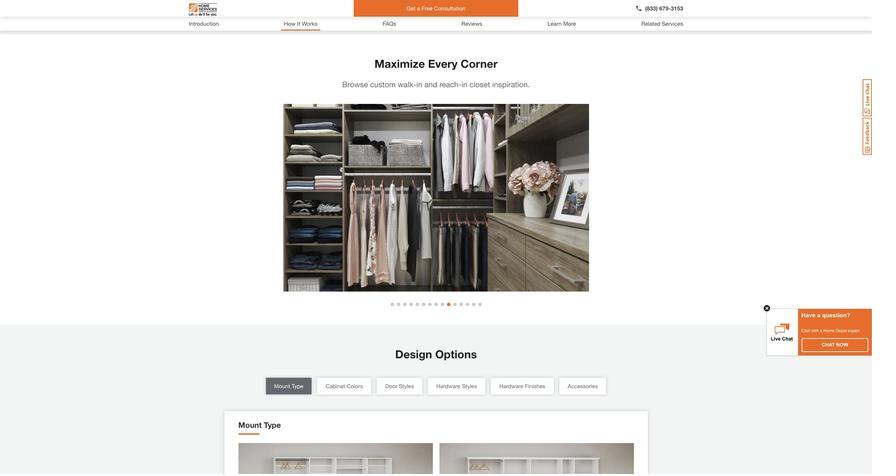 Task type: locate. For each thing, give the bounding box(es) containing it.
a for question?
[[817, 313, 821, 319]]

live chat image
[[863, 79, 872, 117]]

0 vertical spatial mount type
[[274, 383, 303, 390]]

hardware
[[436, 383, 460, 390], [499, 383, 523, 390]]

styles right door
[[399, 383, 414, 390]]

(833) 679-3153 link
[[635, 4, 683, 13]]

now
[[836, 343, 848, 348]]

door styles button
[[377, 379, 422, 395]]

options
[[435, 348, 477, 362]]

hardware for hardware finishes
[[499, 383, 523, 390]]

0 vertical spatial mount
[[274, 383, 290, 390]]

question?
[[822, 313, 850, 319]]

type
[[292, 383, 303, 390], [264, 421, 281, 430]]

design
[[395, 348, 432, 362]]

0 horizontal spatial hardware
[[436, 383, 460, 390]]

1 hardware from the left
[[436, 383, 460, 390]]

0 horizontal spatial type
[[264, 421, 281, 430]]

2 styles from the left
[[462, 383, 477, 390]]

in
[[416, 80, 422, 89], [462, 80, 468, 89]]

1 horizontal spatial mount
[[274, 383, 290, 390]]

maximize every corner
[[374, 57, 498, 70]]

hardware styles
[[436, 383, 477, 390]]

hardware down options at the bottom
[[436, 383, 460, 390]]

hardware left finishes
[[499, 383, 523, 390]]

depot
[[836, 329, 847, 334]]

design options
[[395, 348, 477, 362]]

feedback link image
[[863, 118, 872, 155]]

0 vertical spatial type
[[292, 383, 303, 390]]

2 in from the left
[[462, 80, 468, 89]]

a right get
[[417, 5, 420, 11]]

reviews
[[462, 20, 482, 27]]

1 horizontal spatial styles
[[462, 383, 477, 390]]

1 horizontal spatial hardware
[[499, 383, 523, 390]]

(833)
[[645, 5, 658, 11]]

1 vertical spatial mount type
[[238, 421, 281, 430]]

type inside button
[[292, 383, 303, 390]]

(833) 679-3153
[[645, 5, 683, 11]]

0 horizontal spatial styles
[[399, 383, 414, 390]]

learn
[[548, 20, 562, 27]]

a inside "button"
[[417, 5, 420, 11]]

chat
[[801, 329, 810, 334]]

1 horizontal spatial in
[[462, 80, 468, 89]]

2 hardware from the left
[[499, 383, 523, 390]]

have
[[801, 313, 816, 319]]

0 vertical spatial a
[[417, 5, 420, 11]]

hardware finishes button
[[491, 379, 554, 395]]

cabinet colors button
[[317, 379, 371, 395]]

get a free consultation button
[[354, 0, 518, 17]]

0 horizontal spatial in
[[416, 80, 422, 89]]

679-
[[659, 5, 671, 11]]

a right with
[[820, 329, 822, 334]]

mount
[[274, 383, 290, 390], [238, 421, 262, 430]]

colors
[[347, 383, 363, 390]]

corner
[[461, 57, 498, 70]]

styles
[[399, 383, 414, 390], [462, 383, 477, 390]]

accessories
[[568, 383, 598, 390]]

cabinet
[[326, 383, 345, 390]]

cabinet colors
[[326, 383, 363, 390]]

in left the 'closet' at the right top
[[462, 80, 468, 89]]

2 vertical spatial a
[[820, 329, 822, 334]]

0 horizontal spatial mount
[[238, 421, 262, 430]]

a right have
[[817, 313, 821, 319]]

services
[[662, 20, 683, 27]]

1 vertical spatial type
[[264, 421, 281, 430]]

1 vertical spatial a
[[817, 313, 821, 319]]

a
[[417, 5, 420, 11], [817, 313, 821, 319], [820, 329, 822, 334]]

in left and
[[416, 80, 422, 89]]

1 horizontal spatial type
[[292, 383, 303, 390]]

door
[[385, 383, 397, 390]]

3153
[[671, 5, 683, 11]]

browse
[[342, 80, 368, 89]]

1 styles from the left
[[399, 383, 414, 390]]

hardware styles button
[[428, 379, 485, 395]]

styles down options at the bottom
[[462, 383, 477, 390]]

mount type
[[274, 383, 303, 390], [238, 421, 281, 430]]

finishes
[[525, 383, 545, 390]]



Task type: describe. For each thing, give the bounding box(es) containing it.
it
[[297, 20, 300, 27]]

with
[[811, 329, 819, 334]]

1 vertical spatial mount
[[238, 421, 262, 430]]

chat now
[[822, 343, 848, 348]]

get a free consultation
[[407, 5, 466, 11]]

introduction
[[189, 20, 219, 27]]

works
[[302, 20, 317, 27]]

styles for hardware styles
[[462, 383, 477, 390]]

hardware finishes
[[499, 383, 545, 390]]

mount inside button
[[274, 383, 290, 390]]

accessories button
[[559, 379, 606, 395]]

maximize
[[374, 57, 425, 70]]

have a question?
[[801, 313, 850, 319]]

a for free
[[417, 5, 420, 11]]

chat with a home depot expert.
[[801, 329, 861, 334]]

mount type inside button
[[274, 383, 303, 390]]

more
[[563, 20, 576, 27]]

free
[[422, 5, 433, 11]]

closet organization image
[[189, 0, 363, 18]]

reach-
[[440, 80, 462, 89]]

how
[[284, 20, 296, 27]]

browse custom walk-in and reach-in closet inspiration.
[[342, 80, 530, 89]]

and
[[425, 80, 437, 89]]

closet
[[470, 80, 490, 89]]

related
[[641, 20, 660, 27]]

chat
[[822, 343, 835, 348]]

styles for door styles
[[399, 383, 414, 390]]

custom
[[370, 80, 396, 89]]

walk-
[[398, 80, 416, 89]]

how it works
[[284, 20, 317, 27]]

expert.
[[848, 329, 861, 334]]

gallery walkin closet2 desktop image
[[224, 104, 648, 292]]

consultation
[[434, 5, 466, 11]]

faqs
[[383, 20, 396, 27]]

get
[[407, 5, 416, 11]]

learn more
[[548, 20, 576, 27]]

do it for you logo image
[[189, 0, 217, 19]]

related services
[[641, 20, 683, 27]]

hardware for hardware styles
[[436, 383, 460, 390]]

chat now link
[[802, 339, 868, 352]]

mount type button
[[266, 379, 312, 395]]

inspiration.
[[492, 80, 530, 89]]

every
[[428, 57, 458, 70]]

1 in from the left
[[416, 80, 422, 89]]

home
[[824, 329, 835, 334]]

infopod - mount type - image image
[[238, 444, 634, 475]]

door styles
[[385, 383, 414, 390]]



Task type: vqa. For each thing, say whether or not it's contained in the screenshot.
ORDER within the $ 139 99 $ 199 . 99 save $ 60 . 00 ( 30 %) limit 2 per order
no



